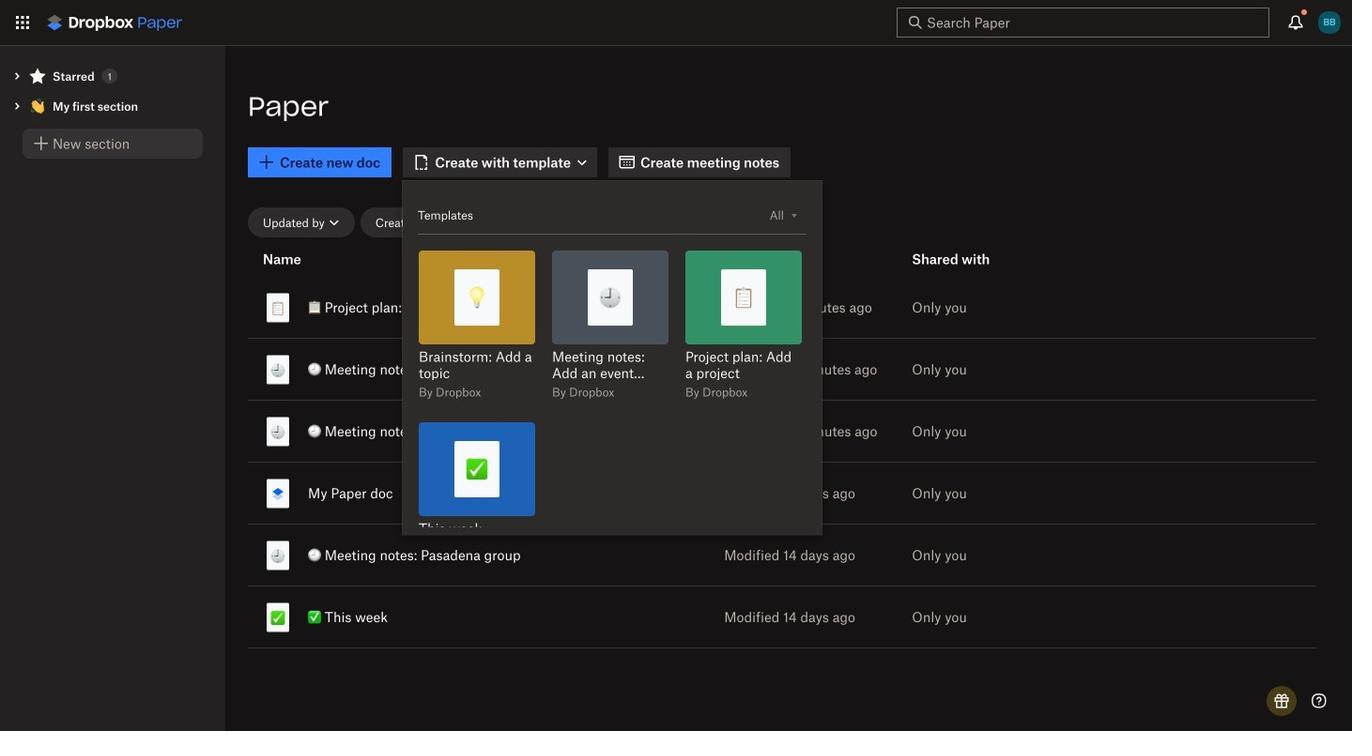 Task type: locate. For each thing, give the bounding box(es) containing it.
1 nine o'clock image from the top
[[270, 363, 286, 378]]

4 row from the top
[[248, 459, 1317, 528]]

1 horizontal spatial check mark button image
[[466, 458, 488, 481]]

row group
[[248, 241, 1298, 277], [248, 273, 1317, 652]]

2 nine o'clock image from the top
[[270, 425, 286, 440]]

nine o'clock image for fourth row from the bottom
[[270, 425, 286, 440]]

nine o'clock image
[[599, 286, 622, 309]]

0 vertical spatial check mark button image
[[466, 458, 488, 481]]

clipboard image
[[733, 286, 755, 309]]

3 nine o'clock image from the top
[[270, 549, 286, 564]]

2 vertical spatial nine o'clock image
[[270, 549, 286, 564]]

cell
[[248, 277, 615, 338], [248, 339, 615, 400], [1085, 339, 1298, 400], [248, 401, 615, 462], [1085, 401, 1298, 462], [248, 463, 615, 524], [1085, 463, 1298, 524], [248, 525, 615, 586], [248, 587, 615, 648], [1085, 587, 1298, 648]]

check mark button image
[[466, 458, 488, 481], [270, 611, 286, 626]]

0 vertical spatial nine o'clock image
[[270, 363, 286, 378]]

nine o'clock image
[[270, 363, 286, 378], [270, 425, 286, 440], [270, 549, 286, 564]]

1 vertical spatial nine o'clock image
[[270, 425, 286, 440]]

waving hand image
[[30, 99, 45, 114]]

nine o'clock image for second row from the bottom of the page
[[270, 549, 286, 564]]

0 horizontal spatial check mark button image
[[270, 611, 286, 626]]

row
[[248, 273, 1317, 342], [248, 335, 1317, 404], [248, 397, 1317, 466], [248, 459, 1317, 528], [248, 521, 1317, 590], [248, 583, 1317, 652]]

table
[[248, 241, 1330, 709]]

menu
[[403, 181, 837, 594]]

1 vertical spatial check mark button image
[[270, 611, 286, 626]]

New section text field
[[53, 133, 192, 154]]

nine o'clock image for 5th row from the bottom
[[270, 363, 286, 378]]



Task type: describe. For each thing, give the bounding box(es) containing it.
check mark button image inside row
[[270, 611, 286, 626]]

6 row from the top
[[248, 583, 1317, 652]]

2 row group from the top
[[248, 273, 1317, 652]]

overlay image
[[792, 214, 797, 218]]

clipboard image
[[270, 301, 286, 316]]

1 row group from the top
[[248, 241, 1298, 277]]

3 row from the top
[[248, 397, 1317, 466]]

light bulb image
[[466, 286, 488, 309]]

5 row from the top
[[248, 521, 1317, 590]]

2 row from the top
[[248, 335, 1317, 404]]

1 row from the top
[[248, 273, 1317, 342]]



Task type: vqa. For each thing, say whether or not it's contained in the screenshot.
SHARED 'link'
no



